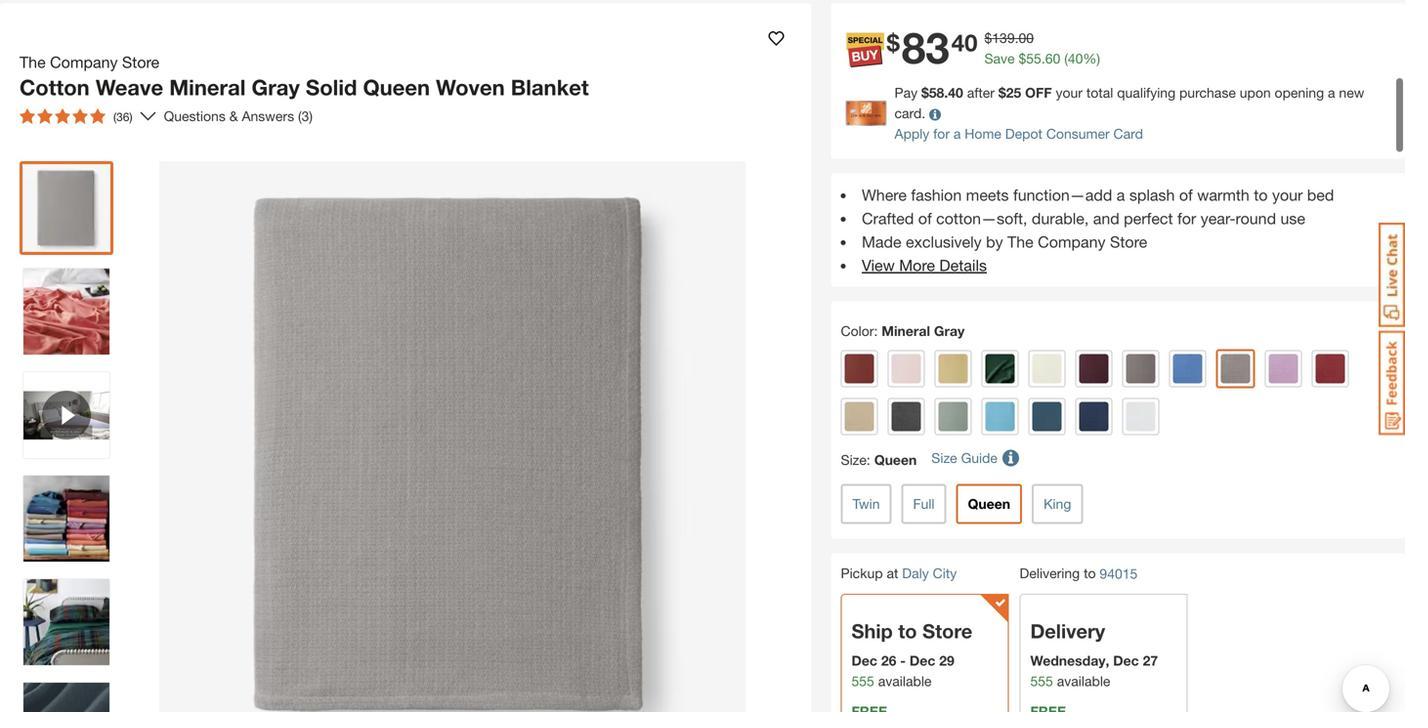 Task type: locate. For each thing, give the bounding box(es) containing it.
0 horizontal spatial size
[[841, 452, 867, 468]]

store down perfect
[[1111, 233, 1148, 251]]

2 horizontal spatial store
[[1111, 233, 1148, 251]]

3 dec from the left
[[1114, 653, 1140, 669]]

0 horizontal spatial queen
[[363, 74, 430, 100]]

1 horizontal spatial for
[[1178, 209, 1197, 228]]

dec left 27
[[1114, 653, 1140, 669]]

555 down wednesday,
[[1031, 674, 1054, 690]]

0 horizontal spatial 555
[[852, 674, 875, 690]]

consumer
[[1047, 126, 1110, 142]]

your
[[1056, 85, 1083, 101], [1273, 186, 1304, 204]]

the up cotton
[[20, 53, 46, 72]]

for
[[934, 126, 950, 142], [1178, 209, 1197, 228]]

solid
[[306, 74, 357, 100]]

1 horizontal spatial store
[[923, 620, 973, 643]]

store up the weave
[[122, 53, 160, 72]]

:
[[874, 323, 878, 339], [867, 452, 871, 468]]

company
[[50, 53, 118, 72], [1038, 233, 1106, 251]]

a left the home
[[954, 126, 961, 142]]

: for size
[[867, 452, 871, 468]]

your total qualifying purchase upon opening a new card.
[[895, 85, 1365, 121]]

: up auburn icon
[[874, 323, 878, 339]]

0 horizontal spatial company
[[50, 53, 118, 72]]

1 horizontal spatial available
[[1058, 674, 1111, 690]]

0 horizontal spatial for
[[934, 126, 950, 142]]

depot
[[1006, 126, 1043, 142]]

0 horizontal spatial gray
[[252, 74, 300, 100]]

mineral up the blush 'image'
[[882, 323, 931, 339]]

live chat image
[[1380, 223, 1406, 328]]

size left the guide
[[932, 450, 958, 466]]

to inside where fashion meets function—add a splash of warmth to your bed crafted of cotton—soft, durable, and perfect for year-round use made exclusively by the company store view more details
[[1255, 186, 1269, 204]]

perfect
[[1125, 209, 1174, 228]]

of down fashion
[[919, 209, 932, 228]]

5 stars image
[[20, 109, 106, 124]]

(
[[1065, 50, 1068, 67]]

store inside ship to store dec 26 - dec 29 555 available
[[923, 620, 973, 643]]

$ left 83
[[887, 29, 900, 56]]

to up -
[[899, 620, 918, 643]]

blush image
[[892, 354, 921, 384]]

0 horizontal spatial store
[[122, 53, 160, 72]]

queen down slate gray icon on the bottom right
[[875, 452, 917, 468]]

0 horizontal spatial the
[[20, 53, 46, 72]]

1 horizontal spatial company
[[1038, 233, 1106, 251]]

1 horizontal spatial 555
[[1031, 674, 1054, 690]]

gray
[[252, 74, 300, 100], [935, 323, 965, 339]]

0 vertical spatial store
[[122, 53, 160, 72]]

wednesday,
[[1031, 653, 1110, 669]]

1 vertical spatial of
[[919, 209, 932, 228]]

2 available from the left
[[1058, 674, 1111, 690]]

2 horizontal spatial a
[[1329, 85, 1336, 101]]

size for size guide
[[932, 450, 958, 466]]

$ up save
[[985, 30, 993, 46]]

feedback link image
[[1380, 330, 1406, 436]]

94015
[[1100, 566, 1138, 582]]

your inside where fashion meets function—add a splash of warmth to your bed crafted of cotton—soft, durable, and perfect for year-round use made exclusively by the company store view more details
[[1273, 186, 1304, 204]]

1 horizontal spatial of
[[1180, 186, 1194, 204]]

1 vertical spatial a
[[954, 126, 961, 142]]

1 horizontal spatial 40
[[1068, 50, 1084, 67]]

mineral up the questions
[[169, 74, 246, 100]]

company inside the company store cotton weave mineral gray solid queen woven blanket
[[50, 53, 118, 72]]

1 vertical spatial to
[[1084, 566, 1097, 582]]

1 vertical spatial store
[[1111, 233, 1148, 251]]

dec left 26
[[852, 653, 878, 669]]

40 right 60
[[1068, 50, 1084, 67]]

the inside the company store cotton weave mineral gray solid queen woven blanket
[[20, 53, 46, 72]]

bed
[[1308, 186, 1335, 204]]

94015 link
[[1100, 564, 1138, 585]]

size guide
[[932, 450, 998, 466]]

mocha image
[[1127, 354, 1156, 384]]

0 vertical spatial your
[[1056, 85, 1083, 101]]

size
[[932, 450, 958, 466], [841, 452, 867, 468]]

0 horizontal spatial :
[[867, 452, 871, 468]]

0 vertical spatial for
[[934, 126, 950, 142]]

dark green image
[[986, 354, 1015, 384]]

queen right solid
[[363, 74, 430, 100]]

of right splash
[[1180, 186, 1194, 204]]

queen
[[363, 74, 430, 100], [875, 452, 917, 468], [968, 496, 1011, 512]]

0 horizontal spatial your
[[1056, 85, 1083, 101]]

size down sand image
[[841, 452, 867, 468]]

2 horizontal spatial dec
[[1114, 653, 1140, 669]]

marine blue image
[[1174, 354, 1203, 384]]

store inside the company store cotton weave mineral gray solid queen woven blanket
[[122, 53, 160, 72]]

0 horizontal spatial available
[[879, 674, 932, 690]]

gray up butterscotch image
[[935, 323, 965, 339]]

exclusively
[[906, 233, 982, 251]]

1 available from the left
[[879, 674, 932, 690]]

a
[[1329, 85, 1336, 101], [954, 126, 961, 142], [1117, 186, 1126, 204]]

ship to store dec 26 - dec 29 555 available
[[852, 620, 973, 690]]

1 horizontal spatial mineral
[[882, 323, 931, 339]]

store for dec
[[923, 620, 973, 643]]

0 vertical spatial gray
[[252, 74, 300, 100]]

dec inside delivery wednesday, dec 27 555 available
[[1114, 653, 1140, 669]]

the company store cotton weave mineral gray solid queen woven blanket
[[20, 53, 589, 100]]

details
[[940, 256, 987, 275]]

: up twin
[[867, 452, 871, 468]]

queen inside the company store cotton weave mineral gray solid queen woven blanket
[[363, 74, 430, 100]]

to for store
[[899, 620, 918, 643]]

delivering to 94015
[[1020, 566, 1138, 582]]

0 vertical spatial the
[[20, 53, 46, 72]]

size for size : queen
[[841, 452, 867, 468]]

2 vertical spatial queen
[[968, 496, 1011, 512]]

after
[[968, 85, 995, 101]]

1 horizontal spatial a
[[1117, 186, 1126, 204]]

1 vertical spatial gray
[[935, 323, 965, 339]]

store for gray
[[122, 53, 160, 72]]

1 vertical spatial your
[[1273, 186, 1304, 204]]

color : mineral gray
[[841, 323, 965, 339]]

for inside where fashion meets function—add a splash of warmth to your bed crafted of cotton—soft, durable, and perfect for year-round use made exclusively by the company store view more details
[[1178, 209, 1197, 228]]

0 vertical spatial mineral
[[169, 74, 246, 100]]

0 vertical spatial to
[[1255, 186, 1269, 204]]

1 vertical spatial for
[[1178, 209, 1197, 228]]

red image
[[1316, 354, 1346, 384]]

1 vertical spatial .
[[1042, 50, 1046, 67]]

(3)
[[298, 108, 313, 124]]

company down durable,
[[1038, 233, 1106, 251]]

0 horizontal spatial a
[[954, 126, 961, 142]]

0 vertical spatial company
[[50, 53, 118, 72]]

available down -
[[879, 674, 932, 690]]

size inside button
[[932, 450, 958, 466]]

available inside ship to store dec 26 - dec 29 555 available
[[879, 674, 932, 690]]

apply
[[895, 126, 930, 142]]

40
[[952, 29, 978, 56], [1068, 50, 1084, 67]]

555 down ship
[[852, 674, 875, 690]]

queen down the guide
[[968, 496, 1011, 512]]

to left 94015
[[1084, 566, 1097, 582]]

2 555 from the left
[[1031, 674, 1054, 690]]

1 horizontal spatial dec
[[910, 653, 936, 669]]

guide
[[962, 450, 998, 466]]

0 horizontal spatial mineral
[[169, 74, 246, 100]]

$ right after
[[999, 85, 1007, 101]]

1 horizontal spatial to
[[1084, 566, 1097, 582]]

available down wednesday,
[[1058, 674, 1111, 690]]

the inside where fashion meets function—add a splash of warmth to your bed crafted of cotton—soft, durable, and perfect for year-round use made exclusively by the company store view more details
[[1008, 233, 1034, 251]]

year-
[[1201, 209, 1236, 228]]

a left new on the top right of the page
[[1329, 85, 1336, 101]]

the right the by
[[1008, 233, 1034, 251]]

2 vertical spatial a
[[1117, 186, 1126, 204]]

thyme image
[[939, 402, 968, 432]]

butterscotch image
[[939, 354, 968, 384]]

0 vertical spatial .
[[1015, 30, 1019, 46]]

your left total
[[1056, 85, 1083, 101]]

0 vertical spatial queen
[[363, 74, 430, 100]]

2 horizontal spatial to
[[1255, 186, 1269, 204]]

0 vertical spatial of
[[1180, 186, 1194, 204]]

2 vertical spatial to
[[899, 620, 918, 643]]

teal image
[[1033, 402, 1062, 432]]

available
[[879, 674, 932, 690], [1058, 674, 1111, 690]]

2 horizontal spatial queen
[[968, 496, 1011, 512]]

apply for a home depot consumer card
[[895, 126, 1144, 142]]

$
[[887, 29, 900, 56], [985, 30, 993, 46], [1019, 50, 1027, 67], [922, 85, 930, 101], [999, 85, 1007, 101]]

queen button
[[957, 485, 1023, 525]]

store
[[122, 53, 160, 72], [1111, 233, 1148, 251], [923, 620, 973, 643]]

1 vertical spatial queen
[[875, 452, 917, 468]]

60
[[1046, 50, 1061, 67]]

1 horizontal spatial :
[[874, 323, 878, 339]]

daly city button
[[903, 566, 957, 582]]

gray up answers
[[252, 74, 300, 100]]

555 inside delivery wednesday, dec 27 555 available
[[1031, 674, 1054, 690]]

1 vertical spatial the
[[1008, 233, 1034, 251]]

the company store link
[[20, 51, 167, 74]]

dec
[[852, 653, 878, 669], [910, 653, 936, 669], [1114, 653, 1140, 669]]

for left year-
[[1178, 209, 1197, 228]]

store up 29 on the bottom of the page
[[923, 620, 973, 643]]

0 horizontal spatial to
[[899, 620, 918, 643]]

company up cotton
[[50, 53, 118, 72]]

1 horizontal spatial .
[[1042, 50, 1046, 67]]

to
[[1255, 186, 1269, 204], [1084, 566, 1097, 582], [899, 620, 918, 643]]

crafted
[[862, 209, 914, 228]]

a inside where fashion meets function—add a splash of warmth to your bed crafted of cotton—soft, durable, and perfect for year-round use made exclusively by the company store view more details
[[1117, 186, 1126, 204]]

(36) link
[[12, 101, 156, 132]]

1 horizontal spatial size
[[932, 450, 958, 466]]

1 horizontal spatial your
[[1273, 186, 1304, 204]]

mineral
[[169, 74, 246, 100], [882, 323, 931, 339]]

0 horizontal spatial 40
[[952, 29, 978, 56]]

0 horizontal spatial dec
[[852, 653, 878, 669]]

of
[[1180, 186, 1194, 204], [919, 209, 932, 228]]

the company store bed blankets ko33 q mingray a0.3 image
[[23, 580, 110, 666]]

26
[[882, 653, 897, 669]]

turquoise image
[[986, 402, 1015, 432]]

$ 83 40
[[887, 22, 978, 73]]

2 vertical spatial store
[[923, 620, 973, 643]]

to inside delivering to 94015
[[1084, 566, 1097, 582]]

size : queen
[[841, 452, 917, 468]]

available inside delivery wednesday, dec 27 555 available
[[1058, 674, 1111, 690]]

1 555 from the left
[[852, 674, 875, 690]]

1 vertical spatial company
[[1038, 233, 1106, 251]]

1 horizontal spatial the
[[1008, 233, 1034, 251]]

off
[[1026, 85, 1053, 101]]

to inside ship to store dec 26 - dec 29 555 available
[[899, 620, 918, 643]]

555
[[852, 674, 875, 690], [1031, 674, 1054, 690]]

pay
[[895, 85, 918, 101]]

the
[[20, 53, 46, 72], [1008, 233, 1034, 251]]

your up use
[[1273, 186, 1304, 204]]

where fashion meets function—add a splash of warmth to your bed crafted of cotton—soft, durable, and perfect for year-round use made exclusively by the company store view more details
[[862, 186, 1335, 275]]

for down info icon
[[934, 126, 950, 142]]

info image
[[930, 109, 942, 121]]

merlot image
[[1080, 354, 1109, 384]]

0 horizontal spatial of
[[919, 209, 932, 228]]

0 vertical spatial :
[[874, 323, 878, 339]]

cotton
[[20, 74, 90, 100]]

dec right -
[[910, 653, 936, 669]]

1 vertical spatial :
[[867, 452, 871, 468]]

a up and
[[1117, 186, 1126, 204]]

40 left save
[[952, 29, 978, 56]]

to up round
[[1255, 186, 1269, 204]]

0 vertical spatial a
[[1329, 85, 1336, 101]]



Task type: describe. For each thing, give the bounding box(es) containing it.
at
[[887, 566, 899, 582]]

29
[[940, 653, 955, 669]]

and
[[1094, 209, 1120, 228]]

save
[[985, 50, 1015, 67]]

questions
[[164, 108, 226, 124]]

woven
[[436, 74, 505, 100]]

$ right "pay"
[[922, 85, 930, 101]]

queen inside button
[[968, 496, 1011, 512]]

-
[[901, 653, 906, 669]]

new
[[1340, 85, 1365, 101]]

gray inside the company store cotton weave mineral gray solid queen woven blanket
[[252, 74, 300, 100]]

durable,
[[1032, 209, 1089, 228]]

auburn image
[[845, 354, 875, 384]]

delivering
[[1020, 566, 1081, 582]]

&
[[229, 108, 238, 124]]

ship
[[852, 620, 893, 643]]

warmth
[[1198, 186, 1250, 204]]

: for color
[[874, 323, 878, 339]]

00
[[1019, 30, 1034, 46]]

the company store bed blankets ko33 q mingray 40.2 image
[[23, 476, 110, 562]]

twin button
[[841, 485, 892, 525]]

delivery
[[1031, 620, 1106, 643]]

pay $ 58.40 after $ 25 off
[[895, 85, 1053, 101]]

25
[[1007, 85, 1022, 101]]

fashion
[[912, 186, 962, 204]]

1 horizontal spatial gray
[[935, 323, 965, 339]]

delivery wednesday, dec 27 555 available
[[1031, 620, 1159, 690]]

use
[[1281, 209, 1306, 228]]

1 horizontal spatial queen
[[875, 452, 917, 468]]

where
[[862, 186, 907, 204]]

total
[[1087, 85, 1114, 101]]

apply for a home depot consumer card link
[[895, 126, 1144, 142]]

139
[[993, 30, 1015, 46]]

purchase
[[1180, 85, 1237, 101]]

$ 139 . 00 save $ 55 . 60 ( 40 %)
[[985, 30, 1101, 67]]

true navy image
[[1080, 402, 1109, 432]]

full button
[[902, 485, 947, 525]]

card.
[[895, 105, 926, 121]]

blanket
[[511, 74, 589, 100]]

questions & answers (3)
[[164, 108, 313, 124]]

$ inside $ 83 40
[[887, 29, 900, 56]]

splash
[[1130, 186, 1176, 204]]

color
[[841, 323, 874, 339]]

the company store bed blankets ko33 q mingray e1.1 image
[[23, 269, 110, 355]]

to for 94015
[[1084, 566, 1097, 582]]

apply now image
[[846, 101, 895, 126]]

daly
[[903, 566, 930, 582]]

1 dec from the left
[[852, 653, 878, 669]]

made
[[862, 233, 902, 251]]

king
[[1044, 496, 1072, 512]]

pickup
[[841, 566, 883, 582]]

answers
[[242, 108, 294, 124]]

the company store bed blankets ko33 q mingray 64.0 image
[[23, 165, 110, 251]]

qualifying
[[1118, 85, 1176, 101]]

slate gray image
[[892, 402, 921, 432]]

meets
[[967, 186, 1010, 204]]

opening
[[1275, 85, 1325, 101]]

55
[[1027, 50, 1042, 67]]

a inside your total qualifying purchase upon opening a new card.
[[1329, 85, 1336, 101]]

ivory image
[[1033, 354, 1062, 384]]

store inside where fashion meets function—add a splash of warmth to your bed crafted of cotton—soft, durable, and perfect for year-round use made exclusively by the company store view more details
[[1111, 233, 1148, 251]]

pickup at daly city
[[841, 566, 957, 582]]

more
[[900, 256, 936, 275]]

mineral gray image
[[1222, 354, 1251, 384]]

white image
[[1127, 402, 1156, 432]]

sand image
[[845, 402, 875, 432]]

size guide button
[[932, 441, 1023, 477]]

40 inside $ 83 40
[[952, 29, 978, 56]]

upon
[[1240, 85, 1272, 101]]

the company store bed blankets ko33 q mingray 1d.4 image
[[23, 684, 110, 713]]

40 inside $ 139 . 00 save $ 55 . 60 ( 40 %)
[[1068, 50, 1084, 67]]

(36)
[[113, 110, 133, 124]]

27
[[1144, 653, 1159, 669]]

$ down 00
[[1019, 50, 1027, 67]]

view
[[862, 256, 895, 275]]

pale lilac image
[[1270, 354, 1299, 384]]

full
[[914, 496, 935, 512]]

58.40
[[930, 85, 964, 101]]

cotton—soft,
[[937, 209, 1028, 228]]

mineral inside the company store cotton weave mineral gray solid queen woven blanket
[[169, 74, 246, 100]]

round
[[1236, 209, 1277, 228]]

card
[[1114, 126, 1144, 142]]

twin
[[853, 496, 880, 512]]

by
[[987, 233, 1004, 251]]

view more details link
[[862, 256, 987, 275]]

1 vertical spatial mineral
[[882, 323, 931, 339]]

king button
[[1033, 485, 1084, 525]]

home
[[965, 126, 1002, 142]]

0 horizontal spatial .
[[1015, 30, 1019, 46]]

city
[[933, 566, 957, 582]]

your inside your total qualifying purchase upon opening a new card.
[[1056, 85, 1083, 101]]

%)
[[1084, 50, 1101, 67]]

(36) button
[[12, 101, 140, 132]]

function—add
[[1014, 186, 1113, 204]]

weave
[[96, 74, 163, 100]]

2 dec from the left
[[910, 653, 936, 669]]

company inside where fashion meets function—add a splash of warmth to your bed crafted of cotton—soft, durable, and perfect for year-round use made exclusively by the company store view more details
[[1038, 233, 1106, 251]]

555 inside ship to store dec 26 - dec 29 555 available
[[852, 674, 875, 690]]

83
[[902, 22, 950, 73]]

6015892936001 image
[[23, 373, 110, 459]]



Task type: vqa. For each thing, say whether or not it's contained in the screenshot.
29
yes



